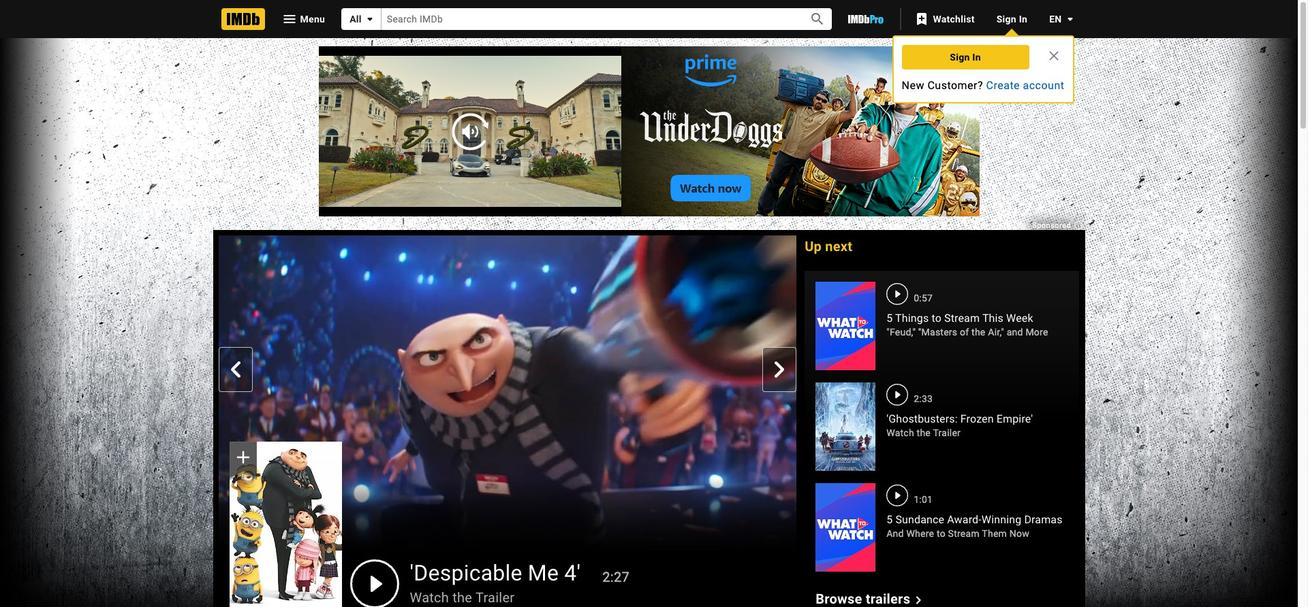 Task type: describe. For each thing, give the bounding box(es) containing it.
1 vertical spatial sign in button
[[902, 45, 1029, 70]]

arrow drop down image for all
[[362, 11, 378, 27]]

sundance
[[896, 514, 945, 527]]

5 for 5 sundance award-winning dramas
[[887, 514, 893, 527]]

0 vertical spatial sign
[[997, 14, 1017, 25]]

'ghostbusters: frozen empire' watch the trailer
[[887, 413, 1033, 439]]

watchlist button
[[907, 7, 986, 31]]

'despicable me 4' image
[[218, 236, 797, 561]]

1 horizontal spatial sign in
[[997, 14, 1028, 25]]

to inside 5 things to stream this week "feud," "masters of the air," and more
[[932, 312, 942, 325]]

week
[[1007, 312, 1034, 325]]

chevron right image
[[910, 593, 927, 608]]

'despicable me 4' element
[[218, 236, 797, 608]]

stream inside 5 things to stream this week "feud," "masters of the air," and more
[[944, 312, 980, 325]]

"masters
[[918, 327, 958, 338]]

sponsored content section
[[0, 0, 1303, 608]]

5 sundance award-winning dramas and where to stream them now
[[887, 514, 1063, 540]]

'despicable
[[410, 560, 522, 586]]

5 things to watch for the week of jan. 29 image
[[816, 282, 876, 371]]

create account button
[[986, 78, 1065, 94]]

5 things to stream this week "feud," "masters of the air," and more
[[887, 312, 1048, 338]]

'ghostbusters:
[[887, 413, 958, 426]]

them
[[982, 529, 1007, 540]]

chevron right inline image
[[771, 362, 788, 378]]

0 horizontal spatial sign
[[950, 52, 970, 63]]

empire'
[[997, 413, 1033, 426]]

now
[[1010, 529, 1030, 540]]

award-
[[947, 514, 982, 527]]

the inside 'ghostbusters: frozen empire' watch the trailer
[[917, 428, 931, 439]]

trailers
[[866, 591, 910, 608]]

'despicable me 4' group
[[218, 236, 797, 608]]

more
[[1026, 327, 1048, 338]]

and
[[887, 529, 904, 540]]

browse trailers
[[816, 591, 910, 608]]

of
[[960, 327, 969, 338]]

4'
[[564, 560, 581, 586]]

trailer inside the "'despicable me 4'" "element"
[[476, 590, 515, 606]]

browse trailers link
[[816, 591, 927, 608]]

2:33
[[914, 394, 933, 405]]

All search field
[[341, 8, 832, 30]]

arrow drop down image for en
[[1062, 11, 1078, 27]]

0 vertical spatial sign in button
[[986, 7, 1039, 31]]

home image
[[221, 8, 265, 30]]

submit search image
[[809, 11, 826, 28]]

create
[[986, 79, 1020, 92]]

'despicable me 4'
[[410, 560, 581, 586]]

where
[[907, 529, 934, 540]]

en
[[1049, 14, 1062, 25]]

chevron left inline image
[[227, 362, 244, 378]]



Task type: vqa. For each thing, say whether or not it's contained in the screenshot.


Task type: locate. For each thing, give the bounding box(es) containing it.
"feud,"
[[887, 327, 916, 338]]

stream
[[944, 312, 980, 325], [948, 529, 980, 540]]

in up new customer? create account on the right top of page
[[973, 52, 981, 63]]

watchlist image
[[914, 11, 930, 27]]

0 horizontal spatial the
[[453, 590, 472, 606]]

1 horizontal spatial sign
[[997, 14, 1017, 25]]

None field
[[381, 8, 794, 30]]

in left the en
[[1019, 14, 1028, 25]]

all
[[350, 14, 362, 25]]

to
[[932, 312, 942, 325], [937, 529, 946, 540]]

1 horizontal spatial the
[[917, 428, 931, 439]]

0 horizontal spatial watch
[[410, 590, 449, 606]]

sign in button left the en
[[986, 7, 1039, 31]]

2 vertical spatial the
[[453, 590, 472, 606]]

up next
[[805, 238, 853, 255]]

5
[[887, 312, 893, 325], [887, 514, 893, 527]]

arrow drop down image inside the en button
[[1062, 11, 1078, 27]]

trailer down 'despicable me 4'
[[476, 590, 515, 606]]

things
[[895, 312, 929, 325]]

1 horizontal spatial in
[[1019, 14, 1028, 25]]

the inside the "'despicable me 4'" "element"
[[453, 590, 472, 606]]

me
[[528, 560, 559, 586]]

customer?
[[928, 79, 983, 92]]

all button
[[341, 8, 381, 30]]

winning
[[982, 514, 1022, 527]]

5 up and
[[887, 514, 893, 527]]

1 vertical spatial trailer
[[476, 590, 515, 606]]

0 vertical spatial stream
[[944, 312, 980, 325]]

1 horizontal spatial arrow drop down image
[[1062, 11, 1078, 27]]

arrow drop down image right menu
[[362, 11, 378, 27]]

1 vertical spatial stream
[[948, 529, 980, 540]]

1 vertical spatial to
[[937, 529, 946, 540]]

the right of
[[972, 327, 986, 338]]

none field inside "all" search field
[[381, 8, 794, 30]]

the inside 5 things to stream this week "feud," "masters of the air," and more
[[972, 327, 986, 338]]

next
[[825, 238, 853, 255]]

sign in
[[997, 14, 1028, 25], [950, 52, 981, 63]]

0 vertical spatial sign in
[[997, 14, 1028, 25]]

1 horizontal spatial watch
[[887, 428, 914, 439]]

the down 'despicable
[[453, 590, 472, 606]]

0 horizontal spatial trailer
[[476, 590, 515, 606]]

the down 'ghostbusters:
[[917, 428, 931, 439]]

in
[[1019, 14, 1028, 25], [973, 52, 981, 63]]

sign up customer?
[[950, 52, 970, 63]]

5 for 5 things to stream this week
[[887, 312, 893, 325]]

browse
[[816, 591, 862, 608]]

air,"
[[988, 327, 1004, 338]]

frozen
[[961, 413, 994, 426]]

menu
[[300, 13, 325, 24]]

new
[[902, 79, 925, 92]]

0 horizontal spatial sign in
[[950, 52, 981, 63]]

0 vertical spatial trailer
[[933, 428, 961, 439]]

arrow drop down image up close image
[[1062, 11, 1078, 27]]

to right where
[[937, 529, 946, 540]]

1 5 from the top
[[887, 312, 893, 325]]

2 5 from the top
[[887, 514, 893, 527]]

1 vertical spatial sign
[[950, 52, 970, 63]]

Search IMDb text field
[[381, 8, 794, 30]]

sign in button up customer?
[[902, 45, 1029, 70]]

close image
[[1046, 48, 1062, 64]]

watch down 'despicable
[[410, 590, 449, 606]]

1 vertical spatial 5
[[887, 514, 893, 527]]

5 sundance award-winning dramas to stream image
[[816, 484, 876, 573]]

1 vertical spatial the
[[917, 428, 931, 439]]

trailer
[[933, 428, 961, 439], [476, 590, 515, 606]]

watch inside 'ghostbusters: frozen empire' watch the trailer
[[887, 428, 914, 439]]

5 inside 5 sundance award-winning dramas and where to stream them now
[[887, 514, 893, 527]]

arrow drop down image inside all button
[[362, 11, 378, 27]]

0 vertical spatial in
[[1019, 14, 1028, 25]]

0 horizontal spatial arrow drop down image
[[362, 11, 378, 27]]

menu image
[[281, 11, 297, 27]]

to inside 5 sundance award-winning dramas and where to stream them now
[[937, 529, 946, 540]]

0 horizontal spatial in
[[973, 52, 981, 63]]

arrow drop down image
[[362, 11, 378, 27], [1062, 11, 1078, 27]]

the
[[972, 327, 986, 338], [917, 428, 931, 439], [453, 590, 472, 606]]

1 vertical spatial in
[[973, 52, 981, 63]]

watch down 'ghostbusters:
[[887, 428, 914, 439]]

sign left the en
[[997, 14, 1017, 25]]

up
[[805, 238, 822, 255]]

watch inside the "'despicable me 4'" "element"
[[410, 590, 449, 606]]

ghostbusters: frozen empire image
[[816, 383, 876, 472]]

1 vertical spatial watch
[[410, 590, 449, 606]]

stream inside 5 sundance award-winning dramas and where to stream them now
[[948, 529, 980, 540]]

0 vertical spatial to
[[932, 312, 942, 325]]

trailer inside 'ghostbusters: frozen empire' watch the trailer
[[933, 428, 961, 439]]

sign in button
[[986, 7, 1039, 31], [902, 45, 1029, 70]]

5 up "feud,"
[[887, 312, 893, 325]]

sponsored
[[1032, 221, 1074, 230]]

this
[[983, 312, 1004, 325]]

2 arrow drop down image from the left
[[1062, 11, 1078, 27]]

1:01
[[914, 495, 933, 506]]

2 horizontal spatial the
[[972, 327, 986, 338]]

to up "masters
[[932, 312, 942, 325]]

and
[[1007, 327, 1023, 338]]

group
[[229, 442, 342, 608]]

1 horizontal spatial trailer
[[933, 428, 961, 439]]

sign
[[997, 14, 1017, 25], [950, 52, 970, 63]]

sign in up customer?
[[950, 52, 981, 63]]

0 vertical spatial the
[[972, 327, 986, 338]]

stream up of
[[944, 312, 980, 325]]

trailer down 'ghostbusters:
[[933, 428, 961, 439]]

watch the trailer
[[410, 590, 515, 606]]

watchlist
[[933, 14, 975, 25]]

1 arrow drop down image from the left
[[362, 11, 378, 27]]

stream down award-
[[948, 529, 980, 540]]

1 vertical spatial sign in
[[950, 52, 981, 63]]

menu button
[[270, 8, 336, 30]]

new customer? create account
[[902, 79, 1065, 92]]

sign in left the en
[[997, 14, 1028, 25]]

account
[[1023, 79, 1065, 92]]

dramas
[[1024, 514, 1063, 527]]

en button
[[1039, 7, 1078, 31]]

despicable me 4 image
[[229, 442, 342, 608], [229, 443, 342, 608]]

5 inside 5 things to stream this week "feud," "masters of the air," and more
[[887, 312, 893, 325]]

0 vertical spatial 5
[[887, 312, 893, 325]]

0 vertical spatial watch
[[887, 428, 914, 439]]

watch
[[887, 428, 914, 439], [410, 590, 449, 606]]

2:27
[[603, 569, 630, 586]]

0:57
[[914, 293, 933, 304]]



